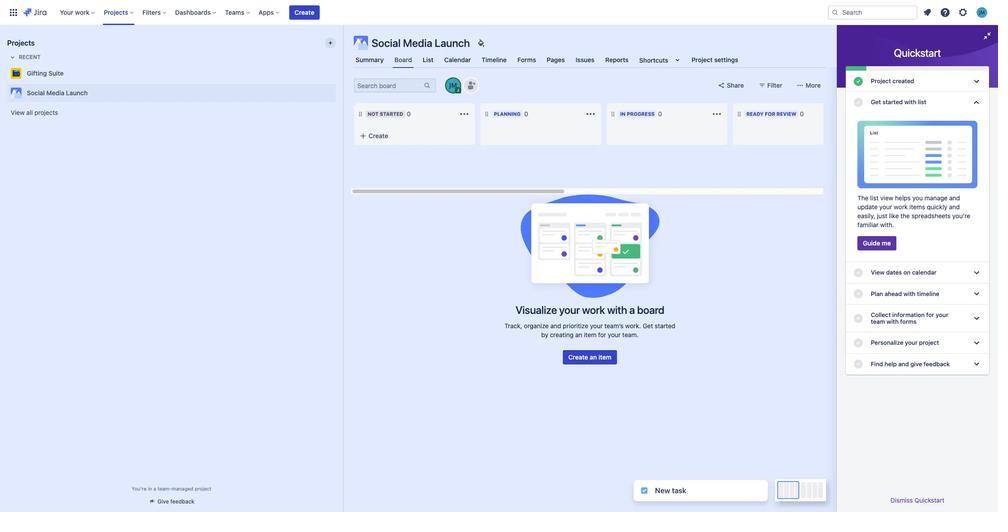 Task type: vqa. For each thing, say whether or not it's contained in the screenshot.
Go
no



Task type: describe. For each thing, give the bounding box(es) containing it.
gifting suite
[[27, 69, 64, 77]]

teams button
[[222, 5, 253, 19]]

in
[[148, 486, 152, 492]]

work inside dropdown button
[[75, 8, 89, 16]]

your down team's
[[608, 331, 621, 339]]

with right ahead
[[904, 291, 916, 298]]

calendar
[[912, 269, 937, 277]]

helps
[[896, 195, 911, 202]]

an inside create an item "button"
[[590, 354, 597, 362]]

dates
[[887, 269, 902, 277]]

checked image for collect
[[853, 314, 864, 324]]

dashboards button
[[173, 5, 220, 19]]

board
[[395, 56, 412, 64]]

find help and give feedback button
[[846, 354, 990, 375]]

share
[[727, 82, 744, 89]]

view for view all projects
[[11, 109, 25, 116]]

team's
[[605, 323, 624, 330]]

with up team's
[[607, 304, 627, 317]]

recent
[[19, 54, 41, 60]]

project inside dropdown button
[[920, 340, 939, 347]]

just
[[877, 213, 888, 220]]

1 vertical spatial a
[[154, 486, 156, 492]]

filters button
[[140, 5, 170, 19]]

ready for review 0
[[747, 110, 804, 118]]

appswitcher icon image
[[8, 7, 19, 18]]

your up prioritize
[[559, 304, 580, 317]]

jeremy miller image
[[446, 78, 461, 93]]

planning
[[494, 111, 521, 117]]

1 vertical spatial social media launch
[[27, 89, 88, 97]]

personalize
[[871, 340, 904, 347]]

personalize your project
[[871, 340, 939, 347]]

help
[[885, 361, 897, 368]]

your inside collect information for your team with forms
[[936, 312, 949, 319]]

notifications image
[[922, 7, 933, 18]]

new
[[655, 487, 670, 495]]

create an item
[[569, 354, 612, 362]]

you're in a team-managed project
[[132, 486, 211, 492]]

visualize your work with a board
[[516, 304, 665, 317]]

your down visualize your work with a board
[[590, 323, 603, 330]]

an inside track, organize and prioritize your team's work. get started by creating an item for your team.
[[576, 331, 583, 339]]

and right manage
[[950, 195, 960, 202]]

0 vertical spatial quickstart
[[894, 47, 941, 59]]

0 vertical spatial a
[[630, 304, 635, 317]]

dismiss
[[891, 497, 913, 505]]

manage
[[925, 195, 948, 202]]

team
[[871, 319, 885, 326]]

project created button
[[846, 71, 990, 92]]

project for project settings
[[692, 56, 713, 64]]

project created
[[871, 77, 915, 85]]

and inside dropdown button
[[899, 361, 909, 368]]

view dates on calendar button
[[846, 263, 990, 284]]

your work button
[[57, 5, 98, 19]]

not
[[368, 111, 379, 117]]

familiar
[[858, 221, 879, 229]]

1 horizontal spatial create
[[369, 132, 388, 140]]

0 vertical spatial launch
[[435, 37, 470, 49]]

your profile and settings image
[[977, 7, 988, 18]]

review
[[777, 111, 797, 117]]

find
[[871, 361, 883, 368]]

created
[[893, 77, 915, 85]]

minimize image
[[982, 30, 993, 41]]

and inside track, organize and prioritize your team's work. get started by creating an item for your team.
[[551, 323, 561, 330]]

started inside track, organize and prioritize your team's work. get started by creating an item for your team.
[[655, 323, 676, 330]]

guide me button
[[858, 237, 897, 251]]

collect information for your team with forms
[[871, 312, 949, 326]]

progress
[[627, 111, 655, 117]]

filter
[[768, 82, 783, 89]]

1 0 from the left
[[407, 110, 411, 118]]

get inside dropdown button
[[871, 99, 881, 106]]

view all projects
[[11, 109, 58, 116]]

plan ahead with timeline button
[[846, 284, 990, 305]]

track,
[[505, 323, 522, 330]]

1 vertical spatial quickstart
[[915, 497, 945, 505]]

3 column actions menu image from the left
[[712, 109, 723, 120]]

forms link
[[516, 52, 538, 68]]

started for 0
[[380, 111, 403, 117]]

get started with list
[[871, 99, 927, 106]]

easily,
[[858, 213, 876, 220]]

with inside collect information for your team with forms
[[887, 319, 899, 326]]

view for view dates on calendar
[[871, 269, 885, 277]]

chevron image for personalize your project
[[972, 338, 982, 349]]

task
[[672, 487, 687, 495]]

new task button
[[634, 481, 768, 502]]

forms
[[901, 319, 917, 326]]

timeline
[[917, 291, 940, 298]]

list inside the list view helps you manage and update your work items quickly and easily, just like the spreadsheets you're familiar with.
[[871, 195, 879, 202]]

Search board text field
[[355, 79, 423, 92]]

reports
[[606, 56, 629, 64]]

me
[[882, 240, 891, 247]]

pages link
[[545, 52, 567, 68]]

item inside track, organize and prioritize your team's work. get started by creating an item for your team.
[[584, 331, 597, 339]]

for inside track, organize and prioritize your team's work. get started by creating an item for your team.
[[598, 331, 606, 339]]

find help and give feedback
[[871, 361, 950, 368]]

track, organize and prioritize your team's work. get started by creating an item for your team.
[[505, 323, 676, 339]]

timeline link
[[480, 52, 509, 68]]

projects button
[[101, 5, 137, 19]]

create inside "button"
[[569, 354, 588, 362]]

suite
[[48, 69, 64, 77]]

work.
[[626, 323, 641, 330]]

like
[[890, 213, 899, 220]]

board
[[637, 304, 665, 317]]

pages
[[547, 56, 565, 64]]

view dates on calendar
[[871, 269, 937, 277]]

guide
[[863, 240, 881, 247]]

give feedback
[[158, 499, 195, 506]]

creating
[[550, 331, 574, 339]]

information
[[893, 312, 925, 319]]

3 0 from the left
[[658, 110, 662, 118]]

issues
[[576, 56, 595, 64]]

project settings link
[[690, 52, 740, 68]]

gifting
[[27, 69, 47, 77]]

1 horizontal spatial create button
[[354, 128, 475, 144]]

with inside dropdown button
[[905, 99, 917, 106]]

filters
[[143, 8, 161, 16]]

list inside dropdown button
[[918, 99, 927, 106]]

create inside primary element
[[295, 8, 314, 16]]

your up find help and give feedback
[[905, 340, 918, 347]]



Task type: locate. For each thing, give the bounding box(es) containing it.
get inside track, organize and prioritize your team's work. get started by creating an item for your team.
[[643, 323, 653, 330]]

by
[[541, 331, 549, 339]]

media down suite
[[46, 89, 64, 97]]

sidebar navigation image
[[333, 36, 353, 54]]

1 vertical spatial checked image
[[853, 97, 864, 108]]

view left all
[[11, 109, 25, 116]]

1 horizontal spatial media
[[403, 37, 433, 49]]

0 vertical spatial feedback
[[924, 361, 950, 368]]

new task
[[655, 487, 687, 495]]

dismiss quickstart link
[[891, 497, 945, 505]]

tab list
[[349, 52, 832, 68]]

all
[[26, 109, 33, 116]]

with down project created dropdown button
[[905, 99, 917, 106]]

0 vertical spatial started
[[883, 99, 903, 106]]

create down not
[[369, 132, 388, 140]]

4 checked image from the top
[[853, 359, 864, 370]]

create button inside primary element
[[289, 5, 320, 19]]

chevron image inside plan ahead with timeline dropdown button
[[972, 289, 982, 300]]

checked image for get
[[853, 97, 864, 108]]

2 vertical spatial create
[[569, 354, 588, 362]]

checked image inside "get started with list" dropdown button
[[853, 97, 864, 108]]

column actions menu image for 0
[[585, 109, 596, 120]]

set background color image
[[476, 38, 486, 48]]

2 checked image from the top
[[853, 97, 864, 108]]

checked image down 'guide'
[[853, 268, 864, 279]]

1 horizontal spatial project
[[871, 77, 891, 85]]

1 horizontal spatial social
[[372, 37, 401, 49]]

tab list containing board
[[349, 52, 832, 68]]

1 horizontal spatial an
[[590, 354, 597, 362]]

summary
[[356, 56, 384, 64]]

in progress 0
[[620, 110, 662, 118]]

give
[[158, 499, 169, 506]]

teams
[[225, 8, 244, 16]]

1 horizontal spatial list
[[918, 99, 927, 106]]

create button down not started 0
[[354, 128, 475, 144]]

banner containing your work
[[0, 0, 999, 25]]

help image
[[940, 7, 951, 18]]

2 chevron image from the top
[[972, 359, 982, 370]]

item down track, organize and prioritize your team's work. get started by creating an item for your team.
[[599, 354, 612, 362]]

feedback down managed
[[170, 499, 195, 506]]

your work
[[60, 8, 89, 16]]

3 checked image from the top
[[853, 314, 864, 324]]

create right "apps" dropdown button
[[295, 8, 314, 16]]

quickly
[[927, 204, 948, 211]]

checked image left personalize
[[853, 338, 864, 349]]

1 horizontal spatial social media launch
[[372, 37, 470, 49]]

1 horizontal spatial column actions menu image
[[585, 109, 596, 120]]

team.
[[623, 331, 639, 339]]

social media launch up list at the left top of page
[[372, 37, 470, 49]]

create
[[295, 8, 314, 16], [369, 132, 388, 140], [569, 354, 588, 362]]

checked image for plan
[[853, 289, 864, 300]]

0 right review
[[800, 110, 804, 118]]

column actions menu image for started
[[459, 109, 470, 120]]

0 down the search board text field
[[407, 110, 411, 118]]

0 vertical spatial media
[[403, 37, 433, 49]]

checked image inside personalize your project dropdown button
[[853, 338, 864, 349]]

media
[[403, 37, 433, 49], [46, 89, 64, 97]]

an down track, organize and prioritize your team's work. get started by creating an item for your team.
[[590, 354, 597, 362]]

0 right planning at the top
[[524, 110, 528, 118]]

3 checked image from the top
[[853, 338, 864, 349]]

2 checked image from the top
[[853, 289, 864, 300]]

task icon image
[[641, 488, 648, 495]]

checked image inside project created dropdown button
[[853, 76, 864, 87]]

0 vertical spatial create button
[[289, 5, 320, 19]]

give
[[911, 361, 923, 368]]

shortcuts
[[640, 56, 669, 64]]

started inside not started 0
[[380, 111, 403, 117]]

checked image left project created
[[853, 76, 864, 87]]

2 horizontal spatial column actions menu image
[[712, 109, 723, 120]]

1 vertical spatial list
[[871, 195, 879, 202]]

an
[[576, 331, 583, 339], [590, 354, 597, 362]]

the list view helps you manage and update your work items quickly and easily, just like the spreadsheets you're familiar with.
[[858, 195, 971, 229]]

checked image left get started with list
[[853, 97, 864, 108]]

1 chevron image from the top
[[972, 338, 982, 349]]

project settings
[[692, 56, 739, 64]]

create project image
[[327, 39, 334, 47]]

0 horizontal spatial column actions menu image
[[459, 109, 470, 120]]

project up find help and give feedback dropdown button
[[920, 340, 939, 347]]

projects inside dropdown button
[[104, 8, 128, 16]]

projects
[[35, 109, 58, 116]]

1 vertical spatial feedback
[[170, 499, 195, 506]]

0 vertical spatial projects
[[104, 8, 128, 16]]

the
[[901, 213, 910, 220]]

1 horizontal spatial started
[[655, 323, 676, 330]]

1 vertical spatial project
[[871, 77, 891, 85]]

2 horizontal spatial started
[[883, 99, 903, 106]]

checked image left the team
[[853, 314, 864, 324]]

more
[[806, 82, 821, 89]]

on
[[904, 269, 911, 277]]

get right work.
[[643, 323, 653, 330]]

Search field
[[828, 5, 918, 19]]

quickstart up project created dropdown button
[[894, 47, 941, 59]]

for
[[765, 111, 776, 117], [927, 312, 935, 319], [598, 331, 606, 339]]

1 vertical spatial for
[[927, 312, 935, 319]]

1 vertical spatial create
[[369, 132, 388, 140]]

2 horizontal spatial for
[[927, 312, 935, 319]]

item down prioritize
[[584, 331, 597, 339]]

view inside dropdown button
[[871, 269, 885, 277]]

progress bar
[[846, 66, 990, 71]]

0 right 'progress'
[[658, 110, 662, 118]]

0 horizontal spatial view
[[11, 109, 25, 116]]

0 horizontal spatial social
[[27, 89, 45, 97]]

chevron image
[[972, 76, 982, 87], [972, 97, 982, 108], [972, 268, 982, 279], [972, 289, 982, 300], [972, 314, 982, 324]]

chevron image inside find help and give feedback dropdown button
[[972, 359, 982, 370]]

1 vertical spatial chevron image
[[972, 359, 982, 370]]

0 horizontal spatial work
[[75, 8, 89, 16]]

in
[[620, 111, 626, 117]]

a right in
[[154, 486, 156, 492]]

and up creating
[[551, 323, 561, 330]]

0 horizontal spatial projects
[[7, 39, 35, 47]]

chevron image for project created
[[972, 76, 982, 87]]

list
[[918, 99, 927, 106], [871, 195, 879, 202]]

0 vertical spatial add to starred image
[[333, 68, 344, 79]]

0 vertical spatial get
[[871, 99, 881, 106]]

feedback right give
[[924, 361, 950, 368]]

settings image
[[958, 7, 969, 18]]

column actions menu image down share dropdown button
[[712, 109, 723, 120]]

for down timeline
[[927, 312, 935, 319]]

view left the "dates" at the bottom right of page
[[871, 269, 885, 277]]

1 vertical spatial an
[[590, 354, 597, 362]]

you're
[[953, 213, 971, 220]]

planning 0
[[494, 110, 528, 118]]

1 horizontal spatial launch
[[435, 37, 470, 49]]

0 vertical spatial view
[[11, 109, 25, 116]]

2 vertical spatial started
[[655, 323, 676, 330]]

0 vertical spatial social media launch
[[372, 37, 470, 49]]

0 vertical spatial for
[[765, 111, 776, 117]]

checked image
[[853, 268, 864, 279], [853, 289, 864, 300], [853, 314, 864, 324], [853, 359, 864, 370]]

forms
[[518, 56, 536, 64]]

feedback inside dropdown button
[[924, 361, 950, 368]]

0 vertical spatial list
[[918, 99, 927, 106]]

0 horizontal spatial item
[[584, 331, 597, 339]]

1 vertical spatial social
[[27, 89, 45, 97]]

view all projects link
[[7, 105, 336, 121]]

project left settings
[[692, 56, 713, 64]]

your
[[880, 204, 893, 211], [559, 304, 580, 317], [936, 312, 949, 319], [590, 323, 603, 330], [608, 331, 621, 339], [905, 340, 918, 347]]

0 horizontal spatial create button
[[289, 5, 320, 19]]

0 horizontal spatial project
[[692, 56, 713, 64]]

3 chevron image from the top
[[972, 268, 982, 279]]

1 horizontal spatial feedback
[[924, 361, 950, 368]]

issues link
[[574, 52, 597, 68]]

chevron image
[[972, 338, 982, 349], [972, 359, 982, 370]]

share button
[[713, 78, 750, 93]]

chevron image inside view dates on calendar dropdown button
[[972, 268, 982, 279]]

get started with list button
[[846, 92, 990, 113]]

started for with
[[883, 99, 903, 106]]

for inside collect information for your team with forms
[[927, 312, 935, 319]]

1 vertical spatial get
[[643, 323, 653, 330]]

checked image for personalize
[[853, 338, 864, 349]]

chevron image for find help and give feedback
[[972, 359, 982, 370]]

2 add to starred image from the top
[[333, 88, 344, 99]]

add to starred image for social media launch
[[333, 88, 344, 99]]

2 horizontal spatial work
[[894, 204, 908, 211]]

started right not
[[380, 111, 403, 117]]

1 horizontal spatial work
[[582, 304, 605, 317]]

apps
[[259, 8, 274, 16]]

checked image for project
[[853, 76, 864, 87]]

collapse recent projects image
[[7, 52, 18, 63]]

items
[[910, 204, 926, 211]]

gifting suite link
[[7, 65, 332, 82]]

1 checked image from the top
[[853, 76, 864, 87]]

0 vertical spatial create
[[295, 8, 314, 16]]

list link
[[421, 52, 435, 68]]

column actions menu image left in
[[585, 109, 596, 120]]

4 chevron image from the top
[[972, 289, 982, 300]]

4 0 from the left
[[800, 110, 804, 118]]

project left created
[[871, 77, 891, 85]]

apps button
[[256, 5, 283, 19]]

get
[[871, 99, 881, 106], [643, 323, 653, 330]]

feedback inside 'button'
[[170, 499, 195, 506]]

chevron image for collect information for your team with forms
[[972, 314, 982, 324]]

started down board
[[655, 323, 676, 330]]

1 horizontal spatial project
[[920, 340, 939, 347]]

get down project created
[[871, 99, 881, 106]]

managed
[[172, 486, 193, 492]]

checked image
[[853, 76, 864, 87], [853, 97, 864, 108], [853, 338, 864, 349]]

social media launch down suite
[[27, 89, 88, 97]]

0 vertical spatial item
[[584, 331, 597, 339]]

item inside create an item "button"
[[599, 354, 612, 362]]

dismiss quickstart
[[891, 497, 945, 505]]

filter button
[[753, 78, 788, 93]]

1 vertical spatial item
[[599, 354, 612, 362]]

for right ready at the right of page
[[765, 111, 776, 117]]

2 horizontal spatial create
[[569, 354, 588, 362]]

social down gifting
[[27, 89, 45, 97]]

plan ahead with timeline
[[871, 291, 940, 298]]

checked image left 'find'
[[853, 359, 864, 370]]

2 vertical spatial work
[[582, 304, 605, 317]]

1 vertical spatial create button
[[354, 128, 475, 144]]

your
[[60, 8, 73, 16]]

and
[[950, 195, 960, 202], [950, 204, 960, 211], [551, 323, 561, 330], [899, 361, 909, 368]]

media inside social media launch link
[[46, 89, 64, 97]]

social up summary
[[372, 37, 401, 49]]

1 column actions menu image from the left
[[459, 109, 470, 120]]

ahead
[[885, 291, 902, 298]]

guide me
[[863, 240, 891, 247]]

search image
[[832, 9, 839, 16]]

calendar link
[[443, 52, 473, 68]]

reports link
[[604, 52, 631, 68]]

started down project created
[[883, 99, 903, 106]]

add to starred image
[[333, 68, 344, 79], [333, 88, 344, 99]]

5 chevron image from the top
[[972, 314, 982, 324]]

work up track, organize and prioritize your team's work. get started by creating an item for your team.
[[582, 304, 605, 317]]

project right managed
[[195, 486, 211, 492]]

primary element
[[5, 0, 828, 25]]

projects up recent
[[7, 39, 35, 47]]

a up work.
[[630, 304, 635, 317]]

2 vertical spatial checked image
[[853, 338, 864, 349]]

1 checked image from the top
[[853, 268, 864, 279]]

add people image
[[466, 80, 477, 91]]

your down timeline
[[936, 312, 949, 319]]

timeline
[[482, 56, 507, 64]]

1 vertical spatial projects
[[7, 39, 35, 47]]

for inside ready for review 0
[[765, 111, 776, 117]]

0 horizontal spatial list
[[871, 195, 879, 202]]

0 horizontal spatial project
[[195, 486, 211, 492]]

1 chevron image from the top
[[972, 76, 982, 87]]

organize
[[524, 323, 549, 330]]

your down view
[[880, 204, 893, 211]]

0 horizontal spatial create
[[295, 8, 314, 16]]

view
[[881, 195, 894, 202]]

checked image left 'plan'
[[853, 289, 864, 300]]

and up you're
[[950, 204, 960, 211]]

chevron image for view dates on calendar
[[972, 268, 982, 279]]

0 vertical spatial social
[[372, 37, 401, 49]]

feedback
[[924, 361, 950, 368], [170, 499, 195, 506]]

create button right "apps" dropdown button
[[289, 5, 320, 19]]

social media launch
[[372, 37, 470, 49], [27, 89, 88, 97]]

work right your
[[75, 8, 89, 16]]

chevron image inside collect information for your team with forms dropdown button
[[972, 314, 982, 324]]

an down prioritize
[[576, 331, 583, 339]]

2 column actions menu image from the left
[[585, 109, 596, 120]]

1 horizontal spatial a
[[630, 304, 635, 317]]

chevron image for get started with list
[[972, 97, 982, 108]]

1 vertical spatial launch
[[66, 89, 88, 97]]

chevron image inside "get started with list" dropdown button
[[972, 97, 982, 108]]

0 horizontal spatial get
[[643, 323, 653, 330]]

0 horizontal spatial a
[[154, 486, 156, 492]]

for down team's
[[598, 331, 606, 339]]

checked image for view
[[853, 268, 864, 279]]

give feedback button
[[143, 495, 200, 510]]

1 horizontal spatial get
[[871, 99, 881, 106]]

you're
[[132, 486, 147, 492]]

with right the team
[[887, 319, 899, 326]]

0 vertical spatial chevron image
[[972, 338, 982, 349]]

1 vertical spatial work
[[894, 204, 908, 211]]

0 vertical spatial an
[[576, 331, 583, 339]]

the
[[858, 195, 869, 202]]

not started 0
[[368, 110, 411, 118]]

2 vertical spatial for
[[598, 331, 606, 339]]

with.
[[881, 221, 895, 229]]

prioritize
[[563, 323, 589, 330]]

create an item button
[[563, 351, 617, 365]]

column actions menu image
[[459, 109, 470, 120], [585, 109, 596, 120], [712, 109, 723, 120]]

1 horizontal spatial for
[[765, 111, 776, 117]]

and left give
[[899, 361, 909, 368]]

1 horizontal spatial item
[[599, 354, 612, 362]]

1 horizontal spatial projects
[[104, 8, 128, 16]]

personalize your project button
[[846, 333, 990, 354]]

work inside the list view helps you manage and update your work items quickly and easily, just like the spreadsheets you're familiar with.
[[894, 204, 908, 211]]

social media launch link
[[7, 84, 332, 102]]

banner
[[0, 0, 999, 25]]

0 horizontal spatial social media launch
[[27, 89, 88, 97]]

quickstart
[[894, 47, 941, 59], [915, 497, 945, 505]]

0 horizontal spatial feedback
[[170, 499, 195, 506]]

checked image for find
[[853, 359, 864, 370]]

0 horizontal spatial media
[[46, 89, 64, 97]]

1 horizontal spatial view
[[871, 269, 885, 277]]

list down project created dropdown button
[[918, 99, 927, 106]]

calendar
[[444, 56, 471, 64]]

0 horizontal spatial an
[[576, 331, 583, 339]]

checked image inside find help and give feedback dropdown button
[[853, 359, 864, 370]]

0 horizontal spatial for
[[598, 331, 606, 339]]

projects left filters
[[104, 8, 128, 16]]

media up list at the left top of page
[[403, 37, 433, 49]]

1 add to starred image from the top
[[333, 68, 344, 79]]

column actions menu image down add people image
[[459, 109, 470, 120]]

0 vertical spatial work
[[75, 8, 89, 16]]

1 vertical spatial media
[[46, 89, 64, 97]]

list up the update
[[871, 195, 879, 202]]

0 horizontal spatial started
[[380, 111, 403, 117]]

chevron image inside project created dropdown button
[[972, 76, 982, 87]]

0 horizontal spatial launch
[[66, 89, 88, 97]]

quickstart right the dismiss
[[915, 497, 945, 505]]

team-
[[158, 486, 172, 492]]

0 vertical spatial project
[[920, 340, 939, 347]]

your inside the list view helps you manage and update your work items quickly and easily, just like the spreadsheets you're familiar with.
[[880, 204, 893, 211]]

2 0 from the left
[[524, 110, 528, 118]]

a
[[630, 304, 635, 317], [154, 486, 156, 492]]

visualize
[[516, 304, 557, 317]]

work down helps
[[894, 204, 908, 211]]

jira image
[[23, 7, 46, 18], [23, 7, 46, 18]]

collect information for your team with forms button
[[846, 305, 990, 333]]

create down creating
[[569, 354, 588, 362]]

2 chevron image from the top
[[972, 97, 982, 108]]

0 vertical spatial project
[[692, 56, 713, 64]]

1 vertical spatial view
[[871, 269, 885, 277]]

you
[[913, 195, 923, 202]]

chevron image for plan ahead with timeline
[[972, 289, 982, 300]]

project inside dropdown button
[[871, 77, 891, 85]]

summary link
[[354, 52, 386, 68]]

1 vertical spatial project
[[195, 486, 211, 492]]

add to starred image for gifting suite
[[333, 68, 344, 79]]

project for project created
[[871, 77, 891, 85]]

work
[[75, 8, 89, 16], [894, 204, 908, 211], [582, 304, 605, 317]]

1 vertical spatial started
[[380, 111, 403, 117]]

create button
[[289, 5, 320, 19], [354, 128, 475, 144]]

started inside dropdown button
[[883, 99, 903, 106]]

1 vertical spatial add to starred image
[[333, 88, 344, 99]]

0 vertical spatial checked image
[[853, 76, 864, 87]]

plan
[[871, 291, 883, 298]]



